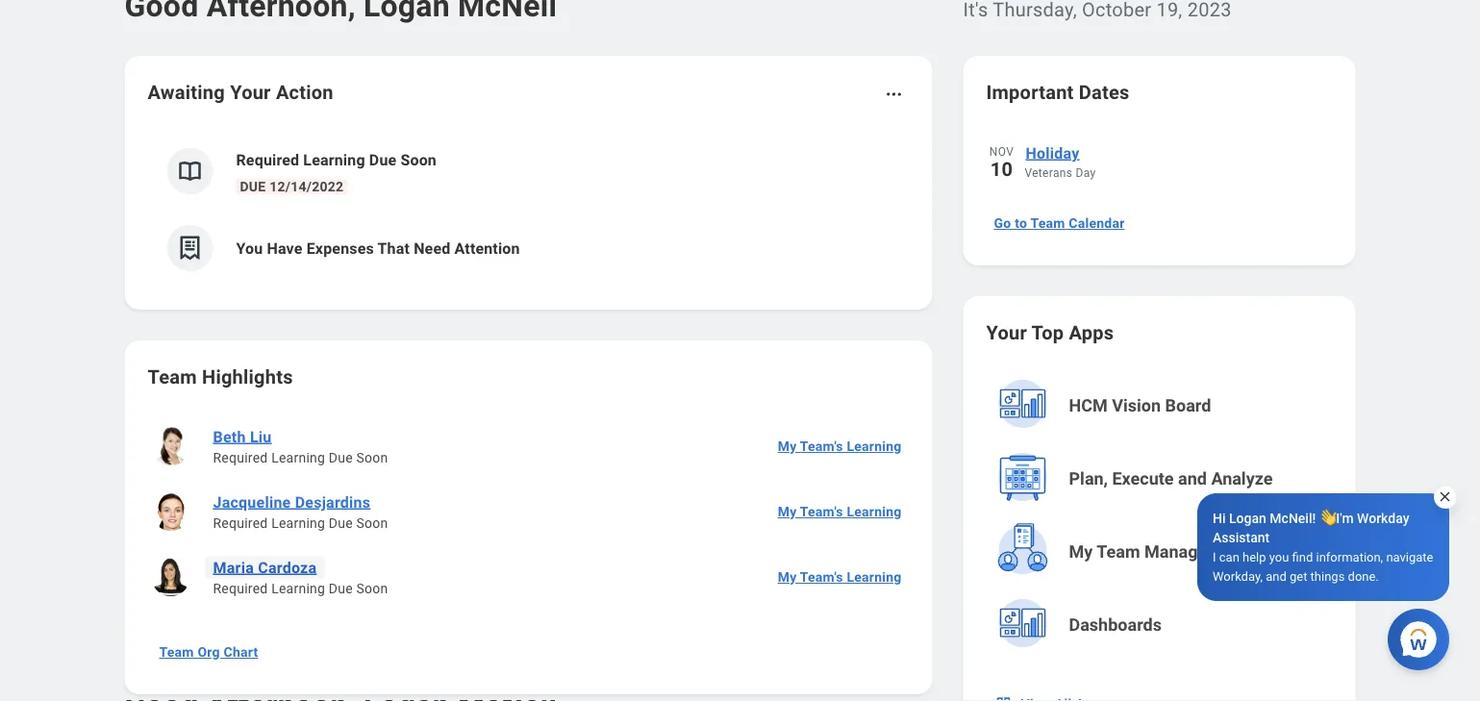 Task type: vqa. For each thing, say whether or not it's contained in the screenshot.
33
no



Task type: describe. For each thing, give the bounding box(es) containing it.
jacqueline desjardins required learning due soon
[[213, 493, 388, 531]]

my team's learning button for liu
[[770, 427, 910, 466]]

find
[[1293, 550, 1314, 564]]

hcm vision board button
[[989, 371, 1335, 441]]

due for liu
[[329, 450, 353, 466]]

hi
[[1213, 510, 1226, 526]]

attention
[[455, 239, 520, 257]]

team left highlights on the bottom
[[148, 366, 197, 388]]

go to team calendar
[[994, 215, 1125, 231]]

awaiting your action
[[148, 81, 334, 103]]

my team management
[[1069, 542, 1248, 562]]

learning inside "beth liu required learning due soon"
[[271, 450, 325, 466]]

required inside required learning due soon due 12/14/2022
[[236, 151, 299, 169]]

my team's learning for desjardins
[[778, 504, 902, 520]]

apps
[[1069, 321, 1114, 344]]

team highlights
[[148, 366, 293, 388]]

plan, execute and analyze button
[[989, 445, 1335, 514]]

get
[[1290, 569, 1308, 584]]

team org chart button
[[152, 633, 266, 672]]

important
[[987, 81, 1074, 103]]

learning inside jacqueline desjardins required learning due soon
[[271, 515, 325, 531]]

workday
[[1358, 510, 1410, 526]]

vision
[[1113, 396, 1161, 416]]

learning inside required learning due soon due 12/14/2022
[[303, 151, 365, 169]]

your top apps
[[987, 321, 1114, 344]]

expenses
[[307, 239, 374, 257]]

nov
[[990, 145, 1014, 159]]

navigate
[[1387, 550, 1434, 564]]

due up you have expenses that need attention
[[369, 151, 397, 169]]

jacqueline
[[213, 493, 291, 511]]

plan, execute and analyze
[[1069, 469, 1273, 489]]

maria cardoza required learning due soon
[[213, 559, 388, 597]]

dashboard expenses image
[[176, 234, 204, 263]]

holiday button
[[1025, 140, 1333, 165]]

related actions image
[[885, 85, 904, 104]]

team's for desjardins
[[800, 504, 844, 520]]

you have expenses that need attention
[[236, 239, 520, 257]]

need
[[414, 239, 451, 257]]

👋
[[1320, 510, 1333, 526]]

soon for desjardins
[[357, 515, 388, 531]]

go to team calendar button
[[987, 204, 1133, 242]]

my team's learning for cardoza
[[778, 569, 902, 585]]

awaiting
[[148, 81, 225, 103]]

soon inside required learning due soon due 12/14/2022
[[401, 151, 437, 169]]

awaiting your action list
[[148, 133, 910, 287]]

action
[[276, 81, 334, 103]]

chart
[[224, 644, 258, 660]]

you
[[1270, 550, 1290, 564]]

required learning due soon due 12/14/2022
[[236, 151, 437, 194]]

due for desjardins
[[329, 515, 353, 531]]

jacqueline desjardins button
[[205, 491, 378, 514]]

my for jacqueline desjardins
[[778, 504, 797, 520]]

team's for liu
[[800, 439, 844, 454]]

dashboards button
[[989, 591, 1335, 660]]

org
[[198, 644, 220, 660]]

board
[[1166, 396, 1212, 416]]

beth liu button
[[205, 425, 280, 448]]

dates
[[1079, 81, 1130, 103]]

go
[[994, 215, 1012, 231]]

execute
[[1113, 469, 1174, 489]]

and inside 'hi logan mcneil! 👋 i'm workday assistant i can help you find information, navigate workday, and get things done.'
[[1266, 569, 1287, 584]]

my team's learning button for cardoza
[[770, 558, 910, 597]]

day
[[1076, 166, 1096, 180]]

learning inside maria cardoza required learning due soon
[[271, 581, 325, 597]]

desjardins
[[295, 493, 371, 511]]

cardoza
[[258, 559, 317, 577]]

0 horizontal spatial your
[[230, 81, 271, 103]]



Task type: locate. For each thing, give the bounding box(es) containing it.
and left analyze
[[1179, 469, 1208, 489]]

team
[[1031, 215, 1066, 231], [148, 366, 197, 388], [1097, 542, 1141, 562], [159, 644, 194, 660]]

mcneil!
[[1270, 510, 1317, 526]]

my inside button
[[1069, 542, 1093, 562]]

soon inside jacqueline desjardins required learning due soon
[[357, 515, 388, 531]]

soon for liu
[[357, 450, 388, 466]]

1 vertical spatial and
[[1266, 569, 1287, 584]]

liu
[[250, 428, 272, 446]]

1 vertical spatial team's
[[800, 504, 844, 520]]

you
[[236, 239, 263, 257]]

things
[[1311, 569, 1345, 584]]

0 horizontal spatial and
[[1179, 469, 1208, 489]]

analyze
[[1212, 469, 1273, 489]]

1 horizontal spatial your
[[987, 321, 1028, 344]]

team's
[[800, 439, 844, 454], [800, 504, 844, 520], [800, 569, 844, 585]]

0 vertical spatial and
[[1179, 469, 1208, 489]]

top
[[1032, 321, 1064, 344]]

3 my team's learning button from the top
[[770, 558, 910, 597]]

holiday veterans day
[[1025, 144, 1096, 180]]

1 team's from the top
[[800, 439, 844, 454]]

maria cardoza button
[[205, 556, 325, 579]]

workday,
[[1213, 569, 1263, 584]]

1 vertical spatial my team's learning
[[778, 504, 902, 520]]

soon inside maria cardoza required learning due soon
[[357, 581, 388, 597]]

important dates
[[987, 81, 1130, 103]]

due down jacqueline desjardins required learning due soon
[[329, 581, 353, 597]]

10
[[991, 158, 1013, 180]]

hcm vision board
[[1069, 396, 1212, 416]]

1 vertical spatial my team's learning button
[[770, 493, 910, 531]]

2 vertical spatial team's
[[800, 569, 844, 585]]

my team's learning
[[778, 439, 902, 454], [778, 504, 902, 520], [778, 569, 902, 585]]

assistant
[[1213, 530, 1270, 546]]

required inside maria cardoza required learning due soon
[[213, 581, 268, 597]]

required for jacqueline
[[213, 515, 268, 531]]

i
[[1213, 550, 1217, 564]]

1 horizontal spatial and
[[1266, 569, 1287, 584]]

team org chart
[[159, 644, 258, 660]]

my team's learning button for desjardins
[[770, 493, 910, 531]]

maria
[[213, 559, 254, 577]]

due down desjardins
[[329, 515, 353, 531]]

learning
[[303, 151, 365, 169], [847, 439, 902, 454], [271, 450, 325, 466], [847, 504, 902, 520], [271, 515, 325, 531], [847, 569, 902, 585], [271, 581, 325, 597]]

nbox image
[[994, 695, 1014, 701]]

and down you
[[1266, 569, 1287, 584]]

that
[[378, 239, 410, 257]]

team highlights list
[[148, 414, 910, 610]]

team up 'dashboards' at the right of page
[[1097, 542, 1141, 562]]

0 vertical spatial my team's learning
[[778, 439, 902, 454]]

management
[[1145, 542, 1248, 562]]

hcm
[[1069, 396, 1108, 416]]

required down maria on the left bottom of the page
[[213, 581, 268, 597]]

information,
[[1317, 550, 1384, 564]]

due left 12/14/2022
[[240, 178, 266, 194]]

due inside jacqueline desjardins required learning due soon
[[329, 515, 353, 531]]

3 my team's learning from the top
[[778, 569, 902, 585]]

can
[[1220, 550, 1240, 564]]

due inside "beth liu required learning due soon"
[[329, 450, 353, 466]]

0 vertical spatial your
[[230, 81, 271, 103]]

you have expenses that need attention button
[[148, 210, 910, 287]]

3 team's from the top
[[800, 569, 844, 585]]

required down jacqueline
[[213, 515, 268, 531]]

due
[[369, 151, 397, 169], [240, 178, 266, 194], [329, 450, 353, 466], [329, 515, 353, 531], [329, 581, 353, 597]]

my
[[778, 439, 797, 454], [778, 504, 797, 520], [1069, 542, 1093, 562], [778, 569, 797, 585]]

team inside team org chart button
[[159, 644, 194, 660]]

your left action
[[230, 81, 271, 103]]

1 vertical spatial your
[[987, 321, 1028, 344]]

x image
[[1438, 490, 1453, 504]]

due for learning
[[240, 178, 266, 194]]

logan
[[1230, 510, 1267, 526]]

dashboards
[[1069, 615, 1162, 636]]

0 vertical spatial team's
[[800, 439, 844, 454]]

to
[[1015, 215, 1028, 231]]

due up desjardins
[[329, 450, 353, 466]]

beth liu required learning due soon
[[213, 428, 388, 466]]

highlights
[[202, 366, 293, 388]]

beth
[[213, 428, 246, 446]]

holiday
[[1026, 144, 1080, 162]]

required inside "beth liu required learning due soon"
[[213, 450, 268, 466]]

i'm
[[1337, 510, 1354, 526]]

due inside maria cardoza required learning due soon
[[329, 581, 353, 597]]

your
[[230, 81, 271, 103], [987, 321, 1028, 344]]

0 vertical spatial my team's learning button
[[770, 427, 910, 466]]

team left org
[[159, 644, 194, 660]]

2 my team's learning button from the top
[[770, 493, 910, 531]]

2 my team's learning from the top
[[778, 504, 902, 520]]

my team's learning button
[[770, 427, 910, 466], [770, 493, 910, 531], [770, 558, 910, 597]]

have
[[267, 239, 303, 257]]

required down beth liu button
[[213, 450, 268, 466]]

help
[[1243, 550, 1267, 564]]

team inside my team management button
[[1097, 542, 1141, 562]]

required for maria
[[213, 581, 268, 597]]

required
[[236, 151, 299, 169], [213, 450, 268, 466], [213, 515, 268, 531], [213, 581, 268, 597]]

2 vertical spatial my team's learning
[[778, 569, 902, 585]]

team right to
[[1031, 215, 1066, 231]]

plan,
[[1069, 469, 1108, 489]]

and
[[1179, 469, 1208, 489], [1266, 569, 1287, 584]]

nov 10
[[990, 145, 1014, 180]]

my for maria cardoza
[[778, 569, 797, 585]]

required inside jacqueline desjardins required learning due soon
[[213, 515, 268, 531]]

done.
[[1349, 569, 1380, 584]]

my team management button
[[989, 518, 1335, 587]]

calendar
[[1069, 215, 1125, 231]]

book open image
[[176, 157, 204, 186]]

required up 12/14/2022
[[236, 151, 299, 169]]

1 my team's learning button from the top
[[770, 427, 910, 466]]

required for beth
[[213, 450, 268, 466]]

due for cardoza
[[329, 581, 353, 597]]

my for beth liu
[[778, 439, 797, 454]]

hi logan mcneil! 👋 i'm workday assistant i can help you find information, navigate workday, and get things done.
[[1213, 510, 1434, 584]]

12/14/2022
[[270, 178, 344, 194]]

veterans
[[1025, 166, 1073, 180]]

team's for cardoza
[[800, 569, 844, 585]]

soon for cardoza
[[357, 581, 388, 597]]

my team's learning for liu
[[778, 439, 902, 454]]

2 team's from the top
[[800, 504, 844, 520]]

your left top
[[987, 321, 1028, 344]]

team inside go to team calendar button
[[1031, 215, 1066, 231]]

soon
[[401, 151, 437, 169], [357, 450, 388, 466], [357, 515, 388, 531], [357, 581, 388, 597]]

soon inside "beth liu required learning due soon"
[[357, 450, 388, 466]]

1 my team's learning from the top
[[778, 439, 902, 454]]

and inside button
[[1179, 469, 1208, 489]]

2 vertical spatial my team's learning button
[[770, 558, 910, 597]]



